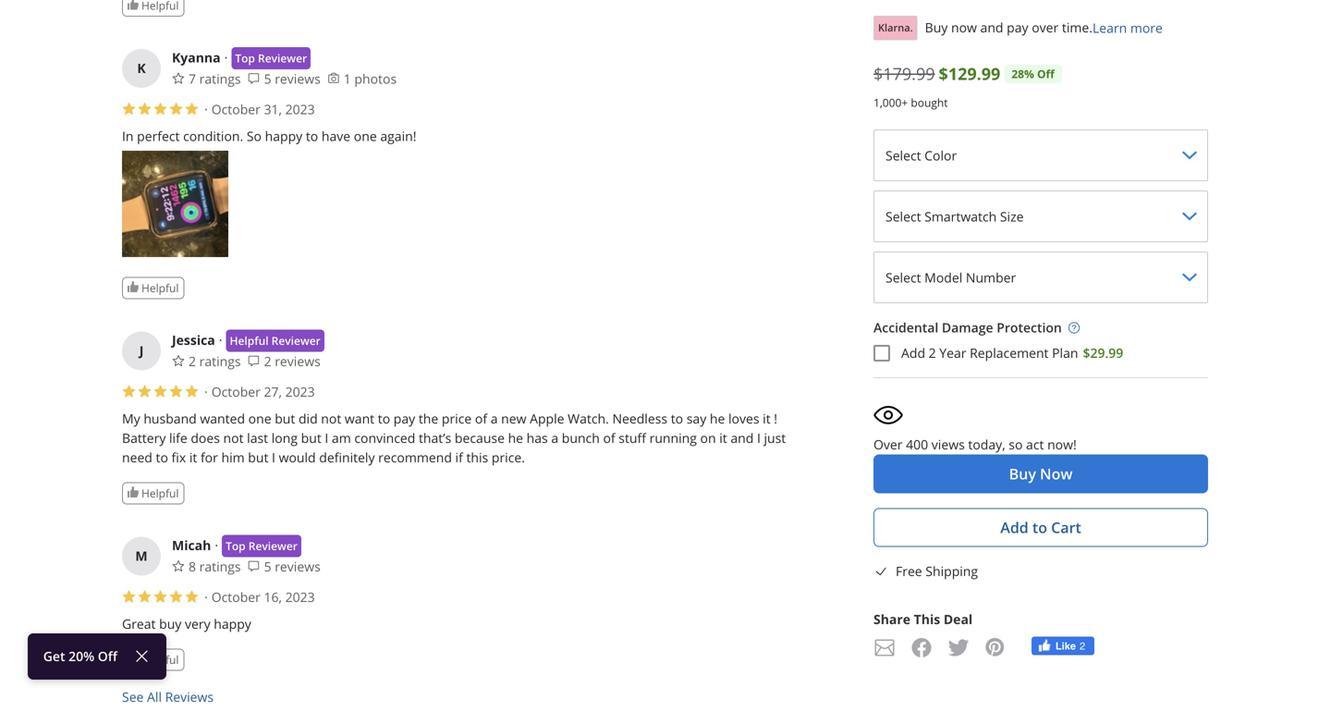 Task type: locate. For each thing, give the bounding box(es) containing it.
1 horizontal spatial happy
[[265, 127, 303, 145]]

0 vertical spatial 5
[[264, 70, 272, 87]]

5 right 5 reviews icon
[[264, 558, 272, 575]]

over
[[874, 436, 903, 453]]

convinced
[[355, 429, 416, 447]]

0 vertical spatial and
[[981, 19, 1004, 36]]

2 vertical spatial october
[[212, 589, 261, 606]]

pay left over
[[1007, 19, 1029, 36]]

add down the accidental
[[902, 345, 926, 362]]

october
[[212, 101, 261, 118], [212, 383, 261, 400], [212, 589, 261, 606]]

0 horizontal spatial one
[[249, 410, 272, 427]]

1 vertical spatial 2023
[[285, 383, 315, 400]]

2 vertical spatial reviewer
[[249, 539, 298, 553]]

ratings for kyanna
[[199, 70, 241, 87]]

year
[[940, 345, 967, 362]]

a left new
[[491, 410, 498, 427]]

top reviewer up 5 reviews image
[[235, 51, 307, 66]]

all
[[147, 688, 162, 706]]

1 vertical spatial october
[[212, 383, 261, 400]]

happy
[[265, 127, 303, 145], [214, 615, 251, 633]]

october down 5 reviews icon
[[212, 589, 261, 606]]

2 helpful from the top
[[142, 486, 179, 501]]

kyanna button
[[172, 48, 221, 66]]

1 horizontal spatial buy
[[1010, 464, 1037, 484]]

share with twitter. image
[[948, 637, 970, 659]]

1 vertical spatial helpful button
[[122, 482, 184, 504]]

i left am
[[325, 429, 329, 447]]

2 left year
[[929, 345, 937, 362]]

2 for 2 reviews
[[264, 353, 272, 370]]

and down loves
[[731, 429, 754, 447]]

and
[[981, 19, 1004, 36], [731, 429, 754, 447]]

helpful button for jessica
[[122, 482, 184, 504]]

1 vertical spatial reviewer
[[272, 333, 321, 348]]

buy now
[[1010, 464, 1073, 484]]

he right say at right bottom
[[710, 410, 725, 427]]

to up convinced
[[378, 410, 390, 427]]

1 vertical spatial it
[[720, 429, 728, 447]]

learn
[[1093, 19, 1128, 36]]

top up 5 reviews image
[[235, 51, 255, 66]]

top
[[235, 51, 255, 66], [226, 539, 246, 553]]

2023 right 27,
[[285, 383, 315, 400]]

1 vertical spatial not
[[223, 429, 244, 447]]

add for add 2 year replacement plan $29.99
[[902, 345, 926, 362]]

0 vertical spatial reviewer
[[258, 51, 307, 66]]

1 helpful from the top
[[142, 281, 179, 295]]

3 helpful from the top
[[142, 652, 179, 667]]

3 ratings from the top
[[199, 558, 241, 575]]

20%
[[69, 648, 94, 665]]

helpful down fix
[[142, 486, 179, 501]]

ratings left 2 reviews icon
[[199, 353, 241, 370]]

needless
[[613, 410, 668, 427]]

and inside "my husband wanted one but did not want to pay the price of a new apple watch. needless to say he loves it ! battery life does not last long but i am convinced that's because he has a bunch of stuff running on it and i just need to fix it for him but i would definitely recommend if this price."
[[731, 429, 754, 447]]

0 horizontal spatial 2
[[189, 353, 196, 370]]

october 31, 2023
[[212, 101, 315, 118]]

2 right 2 reviews icon
[[264, 353, 272, 370]]

buy inside button
[[1010, 464, 1037, 484]]

buy
[[926, 19, 948, 36], [1010, 464, 1037, 484]]

not up am
[[321, 410, 342, 427]]

1 vertical spatial top reviewer button
[[222, 535, 301, 557]]

0 vertical spatial it
[[763, 410, 771, 427]]

one
[[354, 127, 377, 145], [249, 410, 272, 427]]

0 vertical spatial happy
[[265, 127, 303, 145]]

2 vertical spatial helpful button
[[122, 649, 184, 671]]

i
[[325, 429, 329, 447], [758, 429, 761, 447], [272, 449, 276, 466]]

buy left now on the right of the page
[[926, 19, 948, 36]]

pin it with pinterest. image
[[985, 637, 1007, 659]]

shipping
[[926, 563, 979, 580]]

and right now on the right of the page
[[981, 19, 1004, 36]]

0 horizontal spatial i
[[272, 449, 276, 466]]

top for kyanna
[[235, 51, 255, 66]]

definitely
[[319, 449, 375, 466]]

in
[[122, 127, 134, 145]]

0 horizontal spatial he
[[508, 429, 524, 447]]

helpful reviewer button
[[226, 330, 325, 352]]

he
[[710, 410, 725, 427], [508, 429, 524, 447]]

1 horizontal spatial of
[[603, 429, 616, 447]]

see
[[122, 688, 144, 706]]

of left stuff
[[603, 429, 616, 447]]

one right the have
[[354, 127, 377, 145]]

0 vertical spatial he
[[710, 410, 725, 427]]

buy for buy now
[[1010, 464, 1037, 484]]

october up 'wanted'
[[212, 383, 261, 400]]

1 vertical spatial buy
[[1010, 464, 1037, 484]]

reviewer up 5 reviews image
[[258, 51, 307, 66]]

1 2023 from the top
[[285, 101, 315, 118]]

that's
[[419, 429, 452, 447]]

1 vertical spatial 5 reviews
[[264, 558, 321, 575]]

0 horizontal spatial it
[[189, 449, 197, 466]]

1 vertical spatial off
[[98, 648, 117, 665]]

one up last
[[249, 410, 272, 427]]

2 vertical spatial ratings
[[199, 558, 241, 575]]

october up so
[[212, 101, 261, 118]]

3 helpful button from the top
[[122, 649, 184, 671]]

0 horizontal spatial pay
[[394, 410, 416, 427]]

reviews for jessica
[[275, 353, 321, 370]]

1 vertical spatial ratings
[[199, 353, 241, 370]]

now
[[1041, 464, 1073, 484]]

7 ratings image
[[172, 72, 185, 84]]

0 horizontal spatial of
[[475, 410, 488, 427]]

pay left the
[[394, 410, 416, 427]]

0 vertical spatial top reviewer
[[235, 51, 307, 66]]

0 vertical spatial buy
[[926, 19, 948, 36]]

1 vertical spatial happy
[[214, 615, 251, 633]]

2
[[929, 345, 937, 362], [189, 353, 196, 370], [264, 353, 272, 370]]

j
[[139, 342, 144, 360]]

!
[[774, 410, 778, 427]]

recommend
[[378, 449, 452, 466]]

1 vertical spatial top
[[226, 539, 246, 553]]

off right 20%
[[98, 648, 117, 665]]

in perfect condition. so happy to have one again!
[[122, 127, 417, 145]]

1 vertical spatial pay
[[394, 410, 416, 427]]

0 vertical spatial of
[[475, 410, 488, 427]]

ratings for micah
[[199, 558, 241, 575]]

reviewer up 2 reviews
[[272, 333, 321, 348]]

helpful button down need
[[122, 482, 184, 504]]

act
[[1027, 436, 1045, 453]]

helpful button up j
[[122, 277, 184, 299]]

2 helpful button from the top
[[122, 482, 184, 504]]

but down did
[[301, 429, 322, 447]]

1 horizontal spatial 2
[[264, 353, 272, 370]]

0 horizontal spatial and
[[731, 429, 754, 447]]

1 october from the top
[[212, 101, 261, 118]]

helpful down buy
[[142, 652, 179, 667]]

helpful up jessica
[[142, 281, 179, 295]]

m
[[135, 547, 148, 565]]

i left just
[[758, 429, 761, 447]]

0 vertical spatial top reviewer button
[[232, 47, 311, 69]]

0 vertical spatial 2023
[[285, 101, 315, 118]]

reviewer up 5 reviews icon
[[249, 539, 298, 553]]

ratings right 8
[[199, 558, 241, 575]]

he down new
[[508, 429, 524, 447]]

2023 right 16,
[[285, 589, 315, 606]]

5 reviews for kyanna
[[264, 70, 321, 87]]

off right the 28%
[[1038, 66, 1055, 82]]

5 right 5 reviews image
[[264, 70, 272, 87]]

0 vertical spatial helpful button
[[122, 277, 184, 299]]

top reviewer
[[235, 51, 307, 66], [226, 539, 298, 553]]

pay
[[1007, 19, 1029, 36], [394, 410, 416, 427]]

0 vertical spatial helpful
[[142, 281, 179, 295]]

see all reviews button
[[122, 688, 214, 706]]

add 2 year replacement plan $29.99
[[902, 345, 1124, 362]]

1 horizontal spatial but
[[275, 410, 295, 427]]

it right fix
[[189, 449, 197, 466]]

to left say at right bottom
[[671, 410, 684, 427]]

top reviewer button up 5 reviews image
[[232, 47, 311, 69]]

happy right the very
[[214, 615, 251, 633]]

1 5 reviews from the top
[[264, 70, 321, 87]]

2 2023 from the top
[[285, 383, 315, 400]]

0 vertical spatial october
[[212, 101, 261, 118]]

reviewer for kyanna
[[258, 51, 307, 66]]

1 vertical spatial add
[[1001, 518, 1029, 538]]

helpful for jessica
[[142, 486, 179, 501]]

8 ratings image
[[172, 559, 185, 572]]

2 vertical spatial it
[[189, 449, 197, 466]]

pay inside "my husband wanted one but did not want to pay the price of a new apple watch. needless to say he loves it ! battery life does not last long but i am convinced that's because he has a bunch of stuff running on it and i just need to fix it for him but i would definitely recommend if this price."
[[394, 410, 416, 427]]

not
[[321, 410, 342, 427], [223, 429, 244, 447]]

reviewer for micah
[[249, 539, 298, 553]]

0 horizontal spatial off
[[98, 648, 117, 665]]

0 vertical spatial 5 reviews
[[264, 70, 321, 87]]

1 ratings from the top
[[199, 70, 241, 87]]

reviews left 1 photos
[[275, 70, 321, 87]]

1 vertical spatial top reviewer
[[226, 539, 298, 553]]

2 5 reviews from the top
[[264, 558, 321, 575]]

add inside button
[[1001, 518, 1029, 538]]

2 vertical spatial but
[[248, 449, 269, 466]]

happy down 31,
[[265, 127, 303, 145]]

helpful reviewer
[[230, 333, 321, 348]]

jessica
[[172, 331, 215, 349]]

1 vertical spatial and
[[731, 429, 754, 447]]

great buy very happy
[[122, 615, 251, 633]]

over
[[1032, 19, 1059, 36]]

am
[[332, 429, 351, 447]]

2023
[[285, 101, 315, 118], [285, 383, 315, 400], [285, 589, 315, 606]]

2 october from the top
[[212, 383, 261, 400]]

1 vertical spatial 5
[[264, 558, 272, 575]]

0 vertical spatial ratings
[[199, 70, 241, 87]]

1 photos image
[[327, 72, 340, 84]]

2 vertical spatial 2023
[[285, 589, 315, 606]]

to left cart
[[1033, 518, 1048, 538]]

5
[[264, 70, 272, 87], [264, 558, 272, 575]]

2 ratings from the top
[[199, 353, 241, 370]]

wanted
[[200, 410, 245, 427]]

0 vertical spatial a
[[491, 410, 498, 427]]

helpful
[[230, 333, 269, 348]]

3 2023 from the top
[[285, 589, 315, 606]]

free shipping
[[896, 563, 979, 580]]

add to cart
[[1001, 518, 1082, 538]]

0 horizontal spatial a
[[491, 410, 498, 427]]

0 horizontal spatial buy
[[926, 19, 948, 36]]

0 horizontal spatial not
[[223, 429, 244, 447]]

reviews up 16,
[[275, 558, 321, 575]]

top up 8 ratings
[[226, 539, 246, 553]]

buy down so
[[1010, 464, 1037, 484]]

1 5 from the top
[[264, 70, 272, 87]]

october for kyanna
[[212, 101, 261, 118]]

helpful button up all
[[122, 649, 184, 671]]

2 right 2 ratings "image"
[[189, 353, 196, 370]]

ratings right 7
[[199, 70, 241, 87]]

need
[[122, 449, 153, 466]]

time.
[[1063, 19, 1093, 36]]

share
[[874, 610, 911, 629]]

not up him
[[223, 429, 244, 447]]

0 vertical spatial add
[[902, 345, 926, 362]]

1 vertical spatial a
[[552, 429, 559, 447]]

1 vertical spatial one
[[249, 410, 272, 427]]

1 photos
[[344, 70, 397, 87]]

5 for micah
[[264, 558, 272, 575]]

it left !
[[763, 410, 771, 427]]

2 horizontal spatial 2
[[929, 345, 937, 362]]

0 horizontal spatial add
[[902, 345, 926, 362]]

0 vertical spatial top
[[235, 51, 255, 66]]

share with email. image
[[874, 637, 896, 659]]

share with facebook. image
[[911, 637, 933, 659]]

great
[[122, 615, 156, 633]]

but down last
[[248, 449, 269, 466]]

1 vertical spatial but
[[301, 429, 322, 447]]

3 october from the top
[[212, 589, 261, 606]]

add left cart
[[1001, 518, 1029, 538]]

1 vertical spatial helpful
[[142, 486, 179, 501]]

a
[[491, 410, 498, 427], [552, 429, 559, 447]]

october for jessica
[[212, 383, 261, 400]]

new
[[501, 410, 527, 427]]

accidental
[[874, 319, 939, 336]]

2 horizontal spatial it
[[763, 410, 771, 427]]

but up the long
[[275, 410, 295, 427]]

i down the long
[[272, 449, 276, 466]]

top reviewer up 5 reviews icon
[[226, 539, 298, 553]]

5 reviews up 16,
[[264, 558, 321, 575]]

of up because
[[475, 410, 488, 427]]

2 5 from the top
[[264, 558, 272, 575]]

helpful button for micah
[[122, 649, 184, 671]]

1 horizontal spatial add
[[1001, 518, 1029, 538]]

1 horizontal spatial not
[[321, 410, 342, 427]]

life
[[169, 429, 187, 447]]

reviews
[[275, 70, 321, 87], [275, 353, 321, 370], [275, 558, 321, 575], [165, 688, 214, 706]]

so
[[247, 127, 262, 145]]

2023 right 31,
[[285, 101, 315, 118]]

reviews down helpful reviewer
[[275, 353, 321, 370]]

1 horizontal spatial off
[[1038, 66, 1055, 82]]

a right has
[[552, 429, 559, 447]]

0 vertical spatial pay
[[1007, 19, 1029, 36]]

5 reviews up 31,
[[264, 70, 321, 87]]

2 vertical spatial helpful
[[142, 652, 179, 667]]

1 horizontal spatial pay
[[1007, 19, 1029, 36]]

of
[[475, 410, 488, 427], [603, 429, 616, 447]]

top reviewer button up 5 reviews icon
[[222, 535, 301, 557]]

it right "on"
[[720, 429, 728, 447]]

to left fix
[[156, 449, 168, 466]]

1 horizontal spatial one
[[354, 127, 377, 145]]

but
[[275, 410, 295, 427], [301, 429, 322, 447], [248, 449, 269, 466]]

did
[[299, 410, 318, 427]]

accidental damage protection
[[874, 319, 1063, 336]]

2023 for kyanna
[[285, 101, 315, 118]]



Task type: vqa. For each thing, say whether or not it's contained in the screenshot.
Sort By popup button
no



Task type: describe. For each thing, give the bounding box(es) containing it.
just
[[764, 429, 786, 447]]

$29.99
[[1084, 345, 1124, 362]]

2 for 2 ratings
[[189, 353, 196, 370]]

5 reviews for micah
[[264, 558, 321, 575]]

ratings for jessica
[[199, 353, 241, 370]]

2023 for jessica
[[285, 383, 315, 400]]

plan
[[1053, 345, 1079, 362]]

today,
[[969, 436, 1006, 453]]

this
[[914, 610, 941, 629]]

last
[[247, 429, 268, 447]]

more
[[1131, 19, 1164, 36]]

buy now and pay over time. learn more
[[926, 19, 1164, 36]]

0 vertical spatial but
[[275, 410, 295, 427]]

deal
[[944, 610, 973, 629]]

micah button
[[172, 536, 211, 554]]

top reviewer button for micah
[[222, 535, 301, 557]]

1,000+ bought
[[874, 95, 949, 110]]

28% off
[[1012, 66, 1055, 82]]

learn more link
[[1093, 18, 1164, 38]]

0 horizontal spatial happy
[[214, 615, 251, 633]]

has
[[527, 429, 548, 447]]

0 horizontal spatial but
[[248, 449, 269, 466]]

price.
[[492, 449, 525, 466]]

because
[[455, 429, 505, 447]]

if
[[456, 449, 463, 466]]

protection
[[997, 319, 1063, 336]]

16,
[[264, 589, 282, 606]]

0 vertical spatial not
[[321, 410, 342, 427]]

1,000+
[[874, 95, 909, 110]]

long
[[272, 429, 298, 447]]

say
[[687, 410, 707, 427]]

buy now button
[[874, 455, 1209, 493]]

again!
[[380, 127, 417, 145]]

battery
[[122, 429, 166, 447]]

now!
[[1048, 436, 1077, 453]]

2 ratings
[[189, 353, 241, 370]]

2023 for micah
[[285, 589, 315, 606]]

want
[[345, 410, 375, 427]]

so
[[1009, 436, 1023, 453]]

share this deal
[[874, 610, 973, 629]]

photos
[[355, 70, 397, 87]]

my husband wanted one but did not want to pay the price of a new apple watch. needless to say he loves it ! battery life does not last long but i am convinced that's because he has a bunch of stuff running on it and i just need to fix it for him but i would definitely recommend if this price.
[[122, 410, 786, 466]]

1 horizontal spatial it
[[720, 429, 728, 447]]

apple
[[530, 410, 565, 427]]

2 horizontal spatial i
[[758, 429, 761, 447]]

fix
[[172, 449, 186, 466]]

over 400 views today, so act now!
[[874, 436, 1077, 453]]

add to cart button
[[874, 508, 1209, 547]]

top reviewer for micah
[[226, 539, 298, 553]]

400
[[907, 436, 929, 453]]

1 horizontal spatial and
[[981, 19, 1004, 36]]

does
[[191, 429, 220, 447]]

buy for buy now and pay over time. learn more
[[926, 19, 948, 36]]

free
[[896, 563, 923, 580]]

1 horizontal spatial i
[[325, 429, 329, 447]]

damage
[[942, 319, 994, 336]]

october 27, 2023
[[212, 383, 315, 400]]

2 reviews
[[264, 353, 321, 370]]

0 vertical spatial one
[[354, 127, 377, 145]]

watch.
[[568, 410, 609, 427]]

october for micah
[[212, 589, 261, 606]]

reviews right all
[[165, 688, 214, 706]]

5 reviews image
[[248, 72, 260, 84]]

now
[[952, 19, 978, 36]]

top reviewer button for kyanna
[[232, 47, 311, 69]]

on
[[701, 429, 716, 447]]

helpful for micah
[[142, 652, 179, 667]]

kyanna
[[172, 48, 221, 66]]

cart
[[1052, 518, 1082, 538]]

reviews for micah
[[275, 558, 321, 575]]

reviews for kyanna
[[275, 70, 321, 87]]

8
[[189, 558, 196, 575]]

price
[[442, 410, 472, 427]]

for
[[201, 449, 218, 466]]

$129.99
[[939, 62, 1001, 85]]

very
[[185, 615, 211, 633]]

2 reviews image
[[248, 354, 260, 367]]

to inside add to cart button
[[1033, 518, 1048, 538]]

1 vertical spatial he
[[508, 429, 524, 447]]

1 horizontal spatial a
[[552, 429, 559, 447]]

to left the have
[[306, 127, 318, 145]]

have
[[322, 127, 351, 145]]

him
[[222, 449, 245, 466]]

7 ratings
[[189, 70, 241, 87]]

condition.
[[183, 127, 243, 145]]

$179.99
[[874, 62, 936, 85]]

reviewer for jessica
[[272, 333, 321, 348]]

the
[[419, 410, 439, 427]]

october 16, 2023
[[212, 589, 315, 606]]

1 vertical spatial of
[[603, 429, 616, 447]]

stuff
[[619, 429, 647, 447]]

my
[[122, 410, 140, 427]]

5 for kyanna
[[264, 70, 272, 87]]

perfect
[[137, 127, 180, 145]]

klarna.
[[879, 21, 914, 35]]

views
[[932, 436, 965, 453]]

1
[[344, 70, 351, 87]]

1 horizontal spatial he
[[710, 410, 725, 427]]

get
[[43, 648, 65, 665]]

loves
[[729, 410, 760, 427]]

add for add to cart
[[1001, 518, 1029, 538]]

would
[[279, 449, 316, 466]]

one inside "my husband wanted one but did not want to pay the price of a new apple watch. needless to say he loves it ! battery life does not last long but i am convinced that's because he has a bunch of stuff running on it and i just need to fix it for him but i would definitely recommend if this price."
[[249, 410, 272, 427]]

0 vertical spatial off
[[1038, 66, 1055, 82]]

2 horizontal spatial but
[[301, 429, 322, 447]]

bunch
[[562, 429, 600, 447]]

2 ratings image
[[172, 354, 185, 367]]

5 reviews image
[[248, 559, 260, 572]]

husband
[[144, 410, 197, 427]]

top reviewer for kyanna
[[235, 51, 307, 66]]

micah
[[172, 536, 211, 554]]

running
[[650, 429, 697, 447]]

1 helpful button from the top
[[122, 277, 184, 299]]

8 ratings
[[189, 558, 241, 575]]

31,
[[264, 101, 282, 118]]

get 20% off
[[43, 648, 117, 665]]

top for micah
[[226, 539, 246, 553]]

replacement
[[970, 345, 1049, 362]]

7
[[189, 70, 196, 87]]



